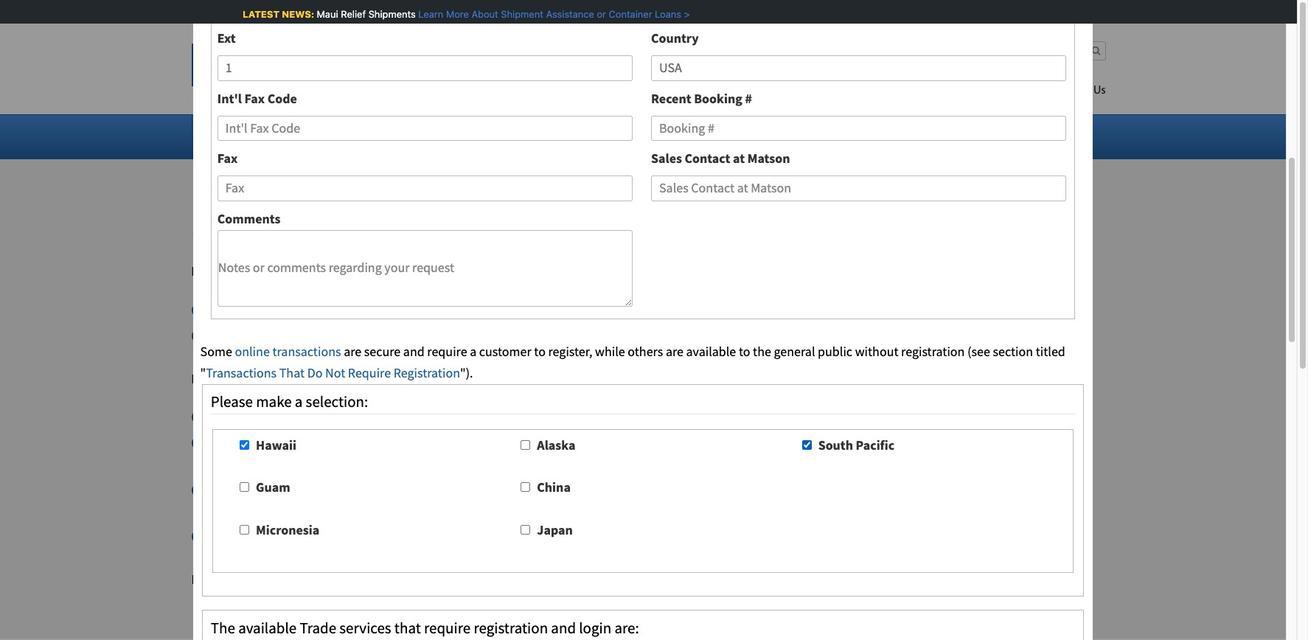 Task type: locate. For each thing, give the bounding box(es) containing it.
0 vertical spatial available
[[687, 343, 737, 360]]

Micronesia checkbox
[[240, 525, 249, 535]]

and right secure
[[403, 343, 425, 360]]

with up website
[[407, 301, 431, 318]]

Country text field
[[651, 55, 1067, 81]]

time for household
[[304, 434, 329, 451]]

1 horizontal spatial 800-
[[733, 481, 757, 498]]

south up sales contact at matson
[[691, 128, 724, 145]]

are up transactions that do not require registration ").
[[344, 343, 362, 360]]

1 horizontal spatial hawaii
[[307, 128, 345, 145]]

shipping for other
[[332, 481, 380, 498]]

contact us
[[1053, 85, 1106, 97]]

1 vertical spatial 1-
[[591, 434, 602, 451]]

alaska right alaska checkbox
[[537, 437, 576, 454]]

please inside individual/one-time shipping household goods: book – please call 1-888-562-8766: track
[[530, 434, 566, 451]]

–
[[521, 434, 528, 451], [652, 481, 659, 498]]

please inside the individual/one-time shipping other containerized commodities: book/quote – please call 1-800-962- 8766: or
[[661, 481, 697, 498]]

individual/one- down make
[[217, 434, 304, 451]]

1 vertical spatial registration
[[191, 263, 263, 280]]

fax
[[245, 90, 265, 107], [218, 150, 238, 167]]

1 vertical spatial book/quote
[[572, 481, 650, 498]]

888-
[[602, 434, 626, 451]]

8766: up the micronesia checkbox
[[217, 502, 247, 519]]

1 horizontal spatial and
[[551, 618, 576, 638]]

0 horizontal spatial other
[[231, 370, 263, 387]]

micronesia right &
[[437, 128, 497, 145]]

online tools link
[[996, 128, 1074, 145]]

book/quote down 888-
[[572, 481, 650, 498]]

registration
[[191, 167, 362, 212], [191, 263, 263, 280], [394, 364, 460, 381]]

require right that at left bottom
[[424, 618, 471, 638]]

1 horizontal spatial south pacific
[[819, 437, 895, 454]]

or right book/quote link
[[534, 408, 545, 425]]

1 vertical spatial south
[[819, 437, 854, 454]]

China checkbox
[[521, 483, 531, 492]]

time right guam option
[[304, 481, 329, 498]]

1 individual/one- from the top
[[217, 408, 304, 425]]

pacific
[[727, 128, 763, 145], [856, 437, 895, 454]]

0 horizontal spatial 800-
[[635, 44, 653, 57]]

alaska link
[[542, 128, 586, 145]]

2 vertical spatial individual/one-
[[217, 481, 304, 498]]

1 horizontal spatial book/quote
[[572, 481, 650, 498]]

2 individual/one- from the top
[[217, 434, 304, 451]]

a down inquires: on the bottom left
[[295, 392, 303, 412]]

Guam checkbox
[[240, 483, 249, 492]]

0 vertical spatial require
[[427, 343, 467, 360]]

top menu navigation
[[572, 77, 1106, 108]]

1 horizontal spatial 8766:
[[650, 434, 679, 451]]

to left the
[[739, 343, 751, 360]]

pacific right 'south pacific' option
[[856, 437, 895, 454]]

1 vertical spatial 8766:
[[217, 502, 247, 519]]

tools
[[1035, 128, 1065, 145]]

track inside individual/one-time shipping household goods: book – please call 1-888-562-8766: track
[[217, 455, 254, 472]]

shipment
[[500, 8, 542, 20]]

1 vertical spatial track
[[217, 455, 254, 472]]

2 horizontal spatial 1-
[[722, 481, 733, 498]]

0 vertical spatial south pacific
[[691, 128, 763, 145]]

company inside registration for matson navigation company
[[191, 210, 330, 254]]

shipping for automobile:
[[332, 408, 380, 425]]

transactions that do not require registration link
[[206, 364, 460, 381]]

3 individual/one- from the top
[[217, 481, 304, 498]]

to left register
[[277, 571, 289, 588]]

0 vertical spatial a
[[470, 343, 477, 360]]

company doing ongoing business with matson link
[[217, 301, 474, 318]]

asia
[[623, 128, 646, 145]]

user
[[217, 327, 243, 344]]

1 horizontal spatial pacific
[[856, 437, 895, 454]]

at
[[733, 150, 745, 167]]

pacific up at
[[727, 128, 763, 145]]

time down selection:
[[304, 434, 329, 451]]

book/quote up book
[[453, 408, 531, 425]]

south pacific
[[691, 128, 763, 145], [819, 437, 895, 454]]

1 vertical spatial 800-
[[733, 481, 757, 498]]

1 horizontal spatial a
[[470, 343, 477, 360]]

0 vertical spatial micronesia
[[437, 128, 497, 145]]

individual/one- up hawaii option
[[217, 408, 304, 425]]

are
[[344, 343, 362, 360], [666, 343, 684, 360]]

to
[[534, 343, 546, 360], [739, 343, 751, 360], [277, 571, 289, 588]]

registration down website
[[394, 364, 460, 381]]

company
[[191, 210, 330, 254], [217, 301, 270, 318]]

guam right guam option
[[256, 479, 290, 496]]

1 vertical spatial track link
[[217, 455, 254, 472]]

please
[[211, 392, 253, 412]]

0 horizontal spatial fax
[[218, 150, 238, 167]]

a up the ").
[[470, 343, 477, 360]]

0 vertical spatial guam
[[390, 128, 423, 145]]

please make a selection:
[[211, 392, 368, 412]]

track down hawaii option
[[217, 455, 254, 472]]

transactions
[[206, 364, 277, 381]]

individual/one-time shipping other containerized commodities: book/quote – please call 1-800-962- 8766: or
[[217, 481, 781, 519]]

the
[[211, 618, 235, 638]]

individual/one- up the micronesia checkbox
[[217, 481, 304, 498]]

south pacific up sales contact at matson
[[691, 128, 763, 145]]

0 vertical spatial registration
[[191, 167, 362, 212]]

2 shipping from the top
[[332, 434, 380, 451]]

asia link
[[623, 128, 655, 145]]

track
[[548, 408, 585, 425], [217, 455, 254, 472]]

contact inside contact us link
[[1053, 85, 1092, 97]]

here
[[609, 571, 634, 588]]

for up company doing ongoing business with matson
[[342, 263, 359, 280]]

0 vertical spatial 800-
[[635, 44, 653, 57]]

available left the
[[687, 343, 737, 360]]

0 vertical spatial pacific
[[727, 128, 763, 145]]

some online transactions
[[200, 343, 341, 360]]

0 horizontal spatial a
[[295, 392, 303, 412]]

registered
[[289, 327, 345, 344]]

0 vertical spatial individual/one-
[[217, 408, 304, 425]]

fax down overview
[[218, 150, 238, 167]]

track link down "register,"
[[548, 408, 585, 425]]

book
[[485, 434, 519, 451]]

0 horizontal spatial guam
[[256, 479, 290, 496]]

1 vertical spatial available
[[238, 618, 297, 638]]

time down do
[[304, 408, 329, 425]]

2 vertical spatial 1-
[[722, 481, 733, 498]]

on
[[347, 327, 362, 344]]

1 horizontal spatial registration
[[902, 343, 965, 360]]

0 horizontal spatial track
[[217, 455, 254, 472]]

0 vertical spatial track
[[548, 408, 585, 425]]

hawaii down blue matson logo with ocean, shipping, truck, rail and logistics written beneath it.
[[307, 128, 345, 145]]

0 vertical spatial registration
[[902, 343, 965, 360]]

0 vertical spatial contact
[[1053, 85, 1092, 97]]

Phone text field
[[218, 0, 633, 21]]

1- left 962-
[[722, 481, 733, 498]]

or up trucker
[[250, 502, 261, 519]]

0 horizontal spatial call
[[569, 434, 588, 451]]

1- down container
[[627, 44, 635, 57]]

time inside the individual/one-time shipping other containerized commodities: book/quote – please call 1-800-962- 8766: or
[[304, 481, 329, 498]]

2 horizontal spatial to
[[739, 343, 751, 360]]

registration for registration for matson navigation company
[[191, 167, 362, 212]]

1 horizontal spatial call
[[700, 481, 719, 498]]

require
[[427, 343, 467, 360], [424, 618, 471, 638]]

Sales Contact at Matson text field
[[651, 176, 1067, 201]]

company up user
[[217, 301, 270, 318]]

track link
[[872, 44, 922, 57]]

track down "register,"
[[548, 408, 585, 425]]

with right the account
[[418, 571, 442, 588]]

contact left us
[[1053, 85, 1092, 97]]

1 vertical spatial registration
[[474, 618, 548, 638]]

time inside individual/one-time shipping household goods: book – please call 1-888-562-8766: track
[[304, 434, 329, 451]]

0 vertical spatial please
[[530, 434, 566, 451]]

comments
[[218, 210, 281, 227]]

are right others
[[666, 343, 684, 360]]

doing
[[273, 301, 305, 318]]

shipping
[[332, 408, 380, 425], [332, 434, 380, 451], [332, 481, 380, 498]]

2 vertical spatial registration
[[394, 364, 460, 381]]

fax right int'l
[[245, 90, 265, 107]]

other inside the individual/one-time shipping other containerized commodities: book/quote – please call 1-800-962- 8766: or
[[383, 481, 412, 498]]

1 vertical spatial fax
[[218, 150, 238, 167]]

to left "register,"
[[534, 343, 546, 360]]

china
[[537, 479, 571, 496]]

click here link
[[581, 571, 634, 588]]

0 vertical spatial with
[[407, 301, 431, 318]]

0 horizontal spatial or
[[250, 502, 261, 519]]

that
[[279, 364, 305, 381]]

hawaii right hawaii option
[[256, 437, 297, 454]]

container
[[608, 8, 651, 20]]

or left container
[[596, 8, 605, 20]]

relief
[[340, 8, 365, 20]]

call left 888-
[[569, 434, 588, 451]]

time
[[304, 408, 329, 425], [304, 434, 329, 451], [304, 481, 329, 498]]

hawaii link
[[307, 128, 354, 145]]

commodities:
[[493, 481, 569, 498]]

trucker link
[[217, 528, 259, 545]]

0 vertical spatial 1-
[[627, 44, 635, 57]]

0 vertical spatial call
[[569, 434, 588, 451]]

for left 'an'
[[336, 571, 351, 588]]

2 horizontal spatial or
[[596, 8, 605, 20]]

1 vertical spatial please
[[661, 481, 697, 498]]

more
[[445, 8, 468, 20]]

0 vertical spatial company
[[191, 210, 330, 254]]

1 horizontal spatial are
[[666, 343, 684, 360]]

2 time from the top
[[304, 434, 329, 451]]

secure
[[364, 343, 401, 360]]

1 vertical spatial a
[[295, 392, 303, 412]]

not
[[325, 364, 345, 381]]

1 vertical spatial contact
[[685, 150, 731, 167]]

registration
[[902, 343, 965, 360], [474, 618, 548, 638]]

alaska up navigation
[[542, 128, 578, 145]]

1- inside the individual/one-time shipping other containerized commodities: book/quote – please call 1-800-962- 8766: or
[[722, 481, 733, 498]]

intended
[[225, 571, 275, 588]]

titled
[[1036, 343, 1066, 360]]

1 vertical spatial and
[[551, 618, 576, 638]]

recent
[[651, 90, 692, 107]]

company up is on the left top
[[191, 210, 330, 254]]

login link
[[715, 44, 786, 57]]

a
[[470, 343, 477, 360], [295, 392, 303, 412]]

2 vertical spatial time
[[304, 481, 329, 498]]

3 shipping from the top
[[332, 481, 380, 498]]

1- left "562-"
[[591, 434, 602, 451]]

require up the ").
[[427, 343, 467, 360]]

2 vertical spatial shipping
[[332, 481, 380, 498]]

a inside are secure and require a customer to register, while others are available to the general public without registration (see section titled "
[[470, 343, 477, 360]]

0 vertical spatial –
[[521, 434, 528, 451]]

about
[[470, 8, 497, 20]]

0 vertical spatial hawaii
[[307, 128, 345, 145]]

user already registered on matson website needing additional access
[[217, 327, 597, 344]]

guam left &
[[390, 128, 423, 145]]

other down the household
[[383, 481, 412, 498]]

contact left at
[[685, 150, 731, 167]]

0 vertical spatial 8766:
[[650, 434, 679, 451]]

1 horizontal spatial track link
[[548, 408, 585, 425]]

and left login
[[551, 618, 576, 638]]

track link down hawaii option
[[217, 455, 254, 472]]

shipping inside the individual/one-time shipping other containerized commodities: book/quote – please call 1-800-962- 8766: or
[[332, 481, 380, 498]]

0 horizontal spatial available
[[238, 618, 297, 638]]

1 vertical spatial other
[[383, 481, 412, 498]]

guam & micronesia link
[[390, 128, 505, 145]]

all
[[213, 370, 228, 387]]

Int'l Fax Code text field
[[218, 116, 633, 141]]

if
[[191, 571, 199, 588]]

micronesia right the micronesia checkbox
[[256, 522, 320, 538]]

3 time from the top
[[304, 481, 329, 498]]

1 vertical spatial guam
[[256, 479, 290, 496]]

0 horizontal spatial south
[[691, 128, 724, 145]]

individual/one- inside the individual/one-time shipping other containerized commodities: book/quote – please call 1-800-962- 8766: or
[[217, 481, 304, 498]]

sales contact at matson
[[651, 150, 791, 167]]

1 horizontal spatial –
[[652, 481, 659, 498]]

0 vertical spatial for
[[369, 167, 408, 212]]

trucker
[[217, 528, 259, 545]]

0 horizontal spatial micronesia
[[256, 522, 320, 538]]

shipping
[[686, 85, 731, 97]]

1 time from the top
[[304, 408, 329, 425]]

1 vertical spatial require
[[424, 618, 471, 638]]

other right all
[[231, 370, 263, 387]]

with
[[407, 301, 431, 318], [418, 571, 442, 588]]

#
[[745, 90, 752, 107]]

0 vertical spatial time
[[304, 408, 329, 425]]

matson down "guam & micronesia" link
[[415, 167, 520, 212]]

1 shipping from the top
[[332, 408, 380, 425]]

registration left (see
[[902, 343, 965, 360]]

1 vertical spatial company
[[217, 301, 270, 318]]

0 horizontal spatial –
[[521, 434, 528, 451]]

1 horizontal spatial other
[[383, 481, 412, 498]]

sales
[[651, 150, 682, 167]]

business
[[356, 301, 404, 318]]

8766: right 888-
[[650, 434, 679, 451]]

available right the
[[238, 618, 297, 638]]

registration inside are secure and require a customer to register, while others are available to the general public without registration (see section titled "
[[902, 343, 965, 360]]

registration down logistics,
[[474, 618, 548, 638]]

or inside the individual/one-time shipping other containerized commodities: book/quote – please call 1-800-962- 8766: or
[[250, 502, 261, 519]]

book/quote inside the individual/one-time shipping other containerized commodities: book/quote – please call 1-800-962- 8766: or
[[572, 481, 650, 498]]

0 horizontal spatial 8766:
[[217, 502, 247, 519]]

1 horizontal spatial available
[[687, 343, 737, 360]]

registration down overview link
[[191, 167, 362, 212]]

shipping inside individual/one-time shipping household goods: book – please call 1-888-562-8766: track
[[332, 434, 380, 451]]

0 vertical spatial fax
[[245, 90, 265, 107]]

call left 962-
[[700, 481, 719, 498]]

applicable
[[278, 263, 339, 280]]

2 vertical spatial please
[[542, 571, 578, 588]]

int'l fax code
[[218, 90, 297, 107]]

south right 'south pacific' option
[[819, 437, 854, 454]]

for down int'l fax code "text box"
[[369, 167, 408, 212]]

registration inside registration for matson navigation company
[[191, 167, 362, 212]]

1 vertical spatial call
[[700, 481, 719, 498]]

individual/one- inside individual/one-time shipping household goods: book – please call 1-888-562-8766: track
[[217, 434, 304, 451]]

learn more about shipment assistance or container loans > link
[[417, 8, 689, 20]]

None search field
[[959, 41, 1106, 60]]

individual/one-
[[217, 408, 304, 425], [217, 434, 304, 451], [217, 481, 304, 498]]

registration left is on the left top
[[191, 263, 263, 280]]

0 horizontal spatial 1-
[[591, 434, 602, 451]]

time for other
[[304, 481, 329, 498]]

contact us link
[[1031, 77, 1106, 108]]

8766:
[[650, 434, 679, 451], [217, 502, 247, 519]]

already
[[245, 327, 286, 344]]

0 vertical spatial book/quote
[[453, 408, 531, 425]]

Zip Code text field
[[651, 0, 1067, 21]]

Japan checkbox
[[521, 525, 531, 535]]

Comments text field
[[218, 230, 633, 307]]

1 vertical spatial micronesia
[[256, 522, 320, 538]]

1 vertical spatial individual/one-
[[217, 434, 304, 451]]

customer
[[479, 343, 532, 360]]

south pacific right 'south pacific' option
[[819, 437, 895, 454]]

individual/one- for track
[[217, 434, 304, 451]]

1 vertical spatial –
[[652, 481, 659, 498]]

contact
[[1053, 85, 1092, 97], [685, 150, 731, 167]]

learn
[[417, 8, 442, 20]]

0 horizontal spatial and
[[403, 343, 425, 360]]



Task type: vqa. For each thing, say whether or not it's contained in the screenshot.
first where from right
no



Task type: describe. For each thing, give the bounding box(es) containing it.
"
[[200, 364, 206, 381]]

0 vertical spatial alaska
[[542, 128, 578, 145]]

Search search field
[[959, 41, 1106, 60]]

online tools
[[996, 128, 1065, 145]]

0 horizontal spatial to
[[277, 571, 289, 588]]

login
[[579, 618, 612, 638]]

navigation
[[527, 167, 681, 212]]

Ext text field
[[218, 55, 633, 81]]

others
[[628, 343, 663, 360]]

online
[[235, 343, 270, 360]]

recent booking #
[[651, 90, 752, 107]]

matson right at
[[748, 150, 791, 167]]

that
[[395, 618, 421, 638]]

register
[[292, 571, 333, 588]]

guam & micronesia
[[390, 128, 497, 145]]

guam for guam & micronesia
[[390, 128, 423, 145]]

japan
[[537, 522, 573, 538]]

int'l
[[218, 90, 242, 107]]

is
[[266, 263, 275, 280]]

overview
[[210, 128, 262, 145]]

blue matson logo with ocean, shipping, truck, rail and logistics written beneath it. image
[[191, 44, 398, 104]]

0 horizontal spatial hawaii
[[256, 437, 297, 454]]

and inside are secure and require a customer to register, while others are available to the general public without registration (see section titled "
[[403, 343, 425, 360]]

government
[[808, 128, 877, 145]]

562-
[[626, 434, 650, 451]]

1- inside individual/one-time shipping household goods: book – please call 1-888-562-8766: track
[[591, 434, 602, 451]]

registration is applicable for following:
[[191, 263, 421, 280]]

0 horizontal spatial book/quote
[[453, 408, 531, 425]]

overview link
[[210, 128, 271, 145]]

1 vertical spatial with
[[418, 571, 442, 588]]

call inside the individual/one-time shipping other containerized commodities: book/quote – please call 1-800-962- 8766: or
[[700, 481, 719, 498]]

news:
[[281, 8, 313, 20]]

&
[[426, 128, 434, 145]]

the
[[753, 343, 772, 360]]

individual/one-time shipping automobile: book/quote or track
[[217, 408, 585, 425]]

0 horizontal spatial registration
[[474, 618, 548, 638]]

containerized
[[415, 481, 491, 498]]

ongoing
[[307, 301, 353, 318]]

matson up needing
[[434, 301, 474, 318]]

do
[[307, 364, 323, 381]]

latest news: maui relief shipments learn more about shipment assistance or container loans >
[[242, 8, 689, 20]]

household
[[383, 434, 443, 451]]

8766: inside individual/one-time shipping household goods: book – please call 1-888-562-8766: track
[[650, 434, 679, 451]]

access
[[561, 327, 597, 344]]

1 horizontal spatial to
[[534, 343, 546, 360]]

general
[[774, 343, 816, 360]]

book/quote link
[[453, 408, 531, 425]]

registration for registration is applicable for following:
[[191, 263, 263, 280]]

needing
[[453, 327, 498, 344]]

online transactions link
[[235, 343, 341, 360]]

shipping link
[[664, 77, 753, 108]]

without
[[856, 343, 899, 360]]

matson inside registration for matson navigation company
[[415, 167, 520, 212]]

1 horizontal spatial 1-
[[627, 44, 635, 57]]

1-800-4matson
[[627, 44, 693, 57]]

are:
[[615, 618, 639, 638]]

available inside are secure and require a customer to register, while others are available to the general public without registration (see section titled "
[[687, 343, 737, 360]]

1-800-4matson link
[[627, 44, 715, 57]]

you
[[201, 571, 222, 588]]

0 vertical spatial or
[[596, 8, 605, 20]]

register
[[809, 44, 849, 57]]

ports
[[922, 128, 951, 145]]

1 vertical spatial south pacific
[[819, 437, 895, 454]]

– inside the individual/one-time shipping other containerized commodities: book/quote – please call 1-800-962- 8766: or
[[652, 481, 659, 498]]

transactions that do not require registration ").
[[206, 364, 473, 381]]

South Pacific checkbox
[[802, 440, 812, 450]]

register link
[[786, 44, 872, 57]]

public
[[818, 343, 853, 360]]

inquires:
[[265, 370, 317, 387]]

0 vertical spatial other
[[231, 370, 263, 387]]

booking
[[694, 90, 743, 107]]

additional
[[501, 327, 558, 344]]

online
[[996, 128, 1033, 145]]

2 vertical spatial for
[[336, 571, 351, 588]]

registration for matson navigation company
[[191, 167, 681, 254]]

Alaska checkbox
[[521, 440, 531, 450]]

south pacific link
[[691, 128, 772, 145]]

call inside individual/one-time shipping household goods: book – please call 1-888-562-8766: track
[[569, 434, 588, 451]]

for inside registration for matson navigation company
[[369, 167, 408, 212]]

– inside individual/one-time shipping household goods: book – please call 1-888-562-8766: track
[[521, 434, 528, 451]]

an
[[354, 571, 368, 588]]

track
[[894, 44, 922, 57]]

1 horizontal spatial micronesia
[[437, 128, 497, 145]]

guam for guam
[[256, 479, 290, 496]]

>
[[683, 8, 689, 20]]

Hawaii checkbox
[[240, 440, 249, 450]]

individual/one-time shipping household goods: book – please call 1-888-562-8766: track
[[217, 434, 682, 472]]

time for automobile:
[[304, 408, 329, 425]]

require inside are secure and require a customer to register, while others are available to the general public without registration (see section titled "
[[427, 343, 467, 360]]

assistance
[[545, 8, 593, 20]]

1 vertical spatial pacific
[[856, 437, 895, 454]]

search image
[[1092, 46, 1101, 55]]

ports link
[[922, 128, 960, 145]]

(see
[[968, 343, 991, 360]]

matson left logistics,
[[445, 571, 485, 588]]

shipping for household
[[332, 434, 380, 451]]

0 horizontal spatial pacific
[[727, 128, 763, 145]]

section
[[993, 343, 1034, 360]]

0 horizontal spatial contact
[[685, 150, 731, 167]]

1 horizontal spatial fax
[[245, 90, 265, 107]]

shipments
[[367, 8, 415, 20]]

matson down business
[[364, 327, 405, 344]]

website
[[408, 327, 451, 344]]

services
[[340, 618, 392, 638]]

Fax text field
[[218, 176, 633, 201]]

require
[[348, 364, 391, 381]]

1 vertical spatial alaska
[[537, 437, 576, 454]]

1 are from the left
[[344, 343, 362, 360]]

for
[[191, 370, 211, 387]]

while
[[595, 343, 625, 360]]

1 vertical spatial or
[[534, 408, 545, 425]]

click
[[581, 571, 606, 588]]

800- inside the individual/one-time shipping other containerized commodities: book/quote – please call 1-800-962- 8766: or
[[733, 481, 757, 498]]

962-
[[757, 481, 781, 498]]

individual/one- for 8766:
[[217, 481, 304, 498]]

Recent Booking # text field
[[651, 116, 1067, 141]]

company doing ongoing business with matson
[[217, 301, 474, 318]]

0 vertical spatial track link
[[548, 408, 585, 425]]

some
[[200, 343, 232, 360]]

latest
[[242, 8, 278, 20]]

8766: inside the individual/one-time shipping other containerized commodities: book/quote – please call 1-800-962- 8766: or
[[217, 502, 247, 519]]

user already registered on matson website needing additional access link
[[217, 327, 597, 344]]

1 vertical spatial for
[[342, 263, 359, 280]]

2 are from the left
[[666, 343, 684, 360]]



